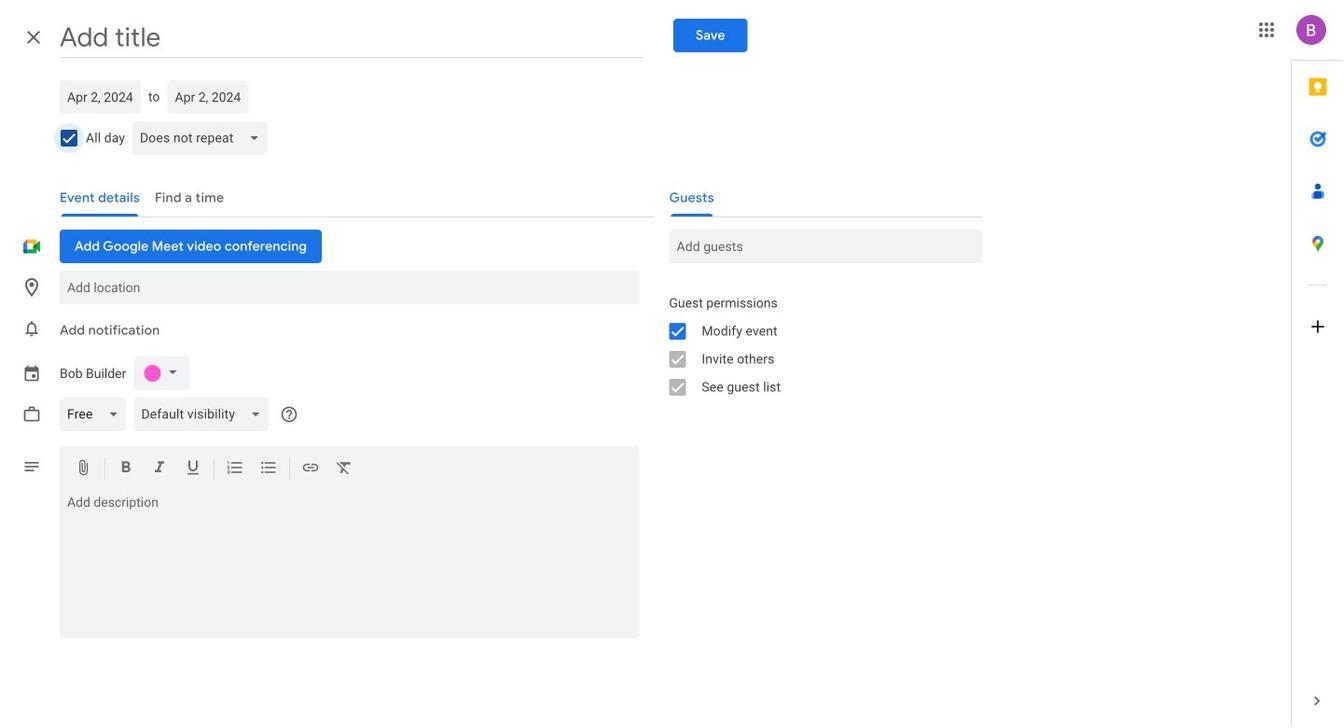 Task type: vqa. For each thing, say whether or not it's contained in the screenshot.
the appointments.
no



Task type: locate. For each thing, give the bounding box(es) containing it.
tab list
[[1293, 61, 1344, 675]]

bold image
[[117, 458, 135, 480]]

None field
[[133, 116, 275, 161], [60, 392, 134, 437], [134, 392, 276, 437], [133, 116, 275, 161], [60, 392, 134, 437], [134, 392, 276, 437]]

Add location text field
[[67, 271, 632, 304]]

group
[[655, 289, 983, 401]]

Start date text field
[[67, 80, 133, 114]]

Guests text field
[[677, 230, 976, 263]]

Description text field
[[60, 495, 640, 635]]

insert link image
[[301, 458, 320, 480]]



Task type: describe. For each thing, give the bounding box(es) containing it.
bulleted list image
[[259, 458, 278, 480]]

remove formatting image
[[335, 458, 354, 480]]

Title text field
[[60, 17, 644, 58]]

underline image
[[184, 458, 203, 480]]

formatting options toolbar
[[60, 446, 640, 491]]

italic image
[[150, 458, 169, 480]]

End date text field
[[175, 80, 241, 114]]

numbered list image
[[226, 458, 245, 480]]



